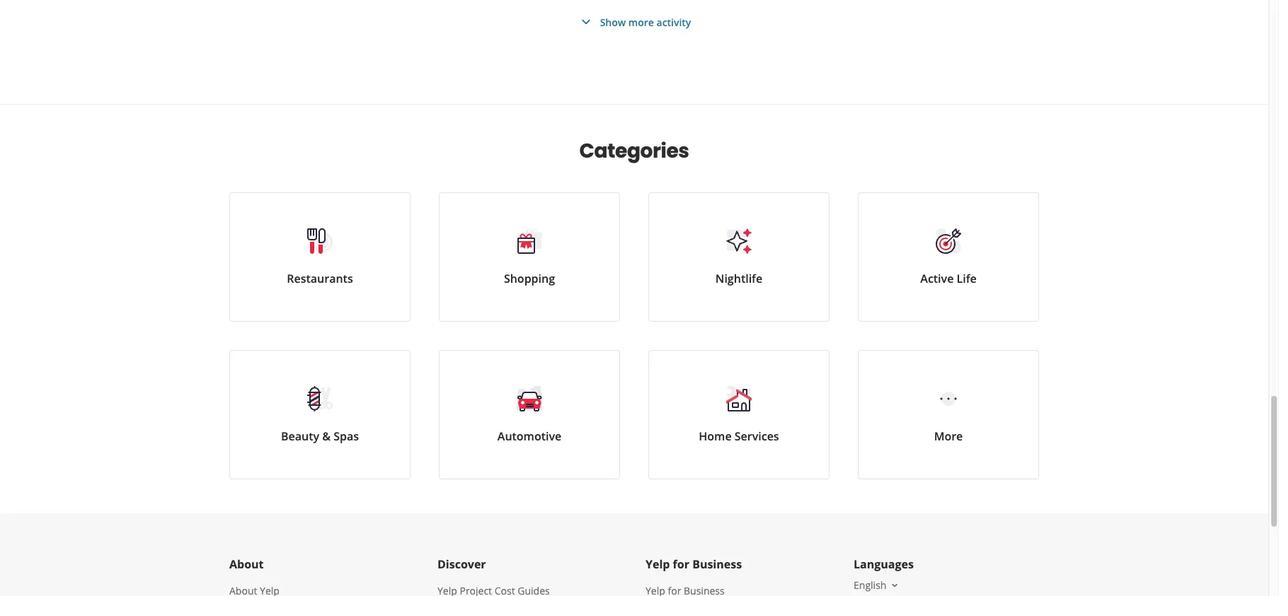 Task type: describe. For each thing, give the bounding box(es) containing it.
for
[[673, 557, 689, 573]]

nightlife link
[[648, 193, 830, 322]]

shopping link
[[439, 193, 620, 322]]

show more activity
[[600, 15, 691, 29]]

business
[[692, 557, 742, 573]]

category navigation section navigation
[[215, 105, 1053, 514]]

active life link
[[858, 193, 1039, 322]]

languages
[[854, 557, 914, 573]]

show more activity button
[[577, 13, 691, 30]]

more link
[[858, 350, 1039, 480]]

active
[[921, 271, 954, 287]]

automotive
[[498, 429, 562, 445]]

about
[[229, 557, 264, 573]]

more
[[934, 429, 963, 445]]

home
[[699, 429, 732, 445]]

active life
[[921, 271, 977, 287]]

restaurants
[[287, 271, 353, 287]]



Task type: locate. For each thing, give the bounding box(es) containing it.
yelp
[[646, 557, 670, 573]]

show
[[600, 15, 626, 29]]

nightlife
[[716, 271, 763, 287]]

english button
[[854, 579, 901, 593]]

discover
[[437, 557, 486, 573]]

shopping
[[504, 271, 555, 287]]

16 chevron down v2 image
[[889, 580, 901, 592]]

restaurants link
[[229, 193, 411, 322]]

automotive link
[[439, 350, 620, 480]]

life
[[957, 271, 977, 287]]

home services link
[[648, 350, 830, 480]]

beauty & spas
[[281, 429, 359, 445]]

activity
[[657, 15, 691, 29]]

beauty & spas link
[[229, 350, 411, 480]]

categories
[[579, 137, 689, 165]]

home services
[[699, 429, 779, 445]]

english
[[854, 579, 887, 593]]

beauty
[[281, 429, 319, 445]]

&
[[322, 429, 331, 445]]

more
[[628, 15, 654, 29]]

services
[[735, 429, 779, 445]]

yelp for business
[[646, 557, 742, 573]]

spas
[[334, 429, 359, 445]]

24 chevron down v2 image
[[577, 13, 594, 30]]



Task type: vqa. For each thing, say whether or not it's contained in the screenshot.
ACTIVE
yes



